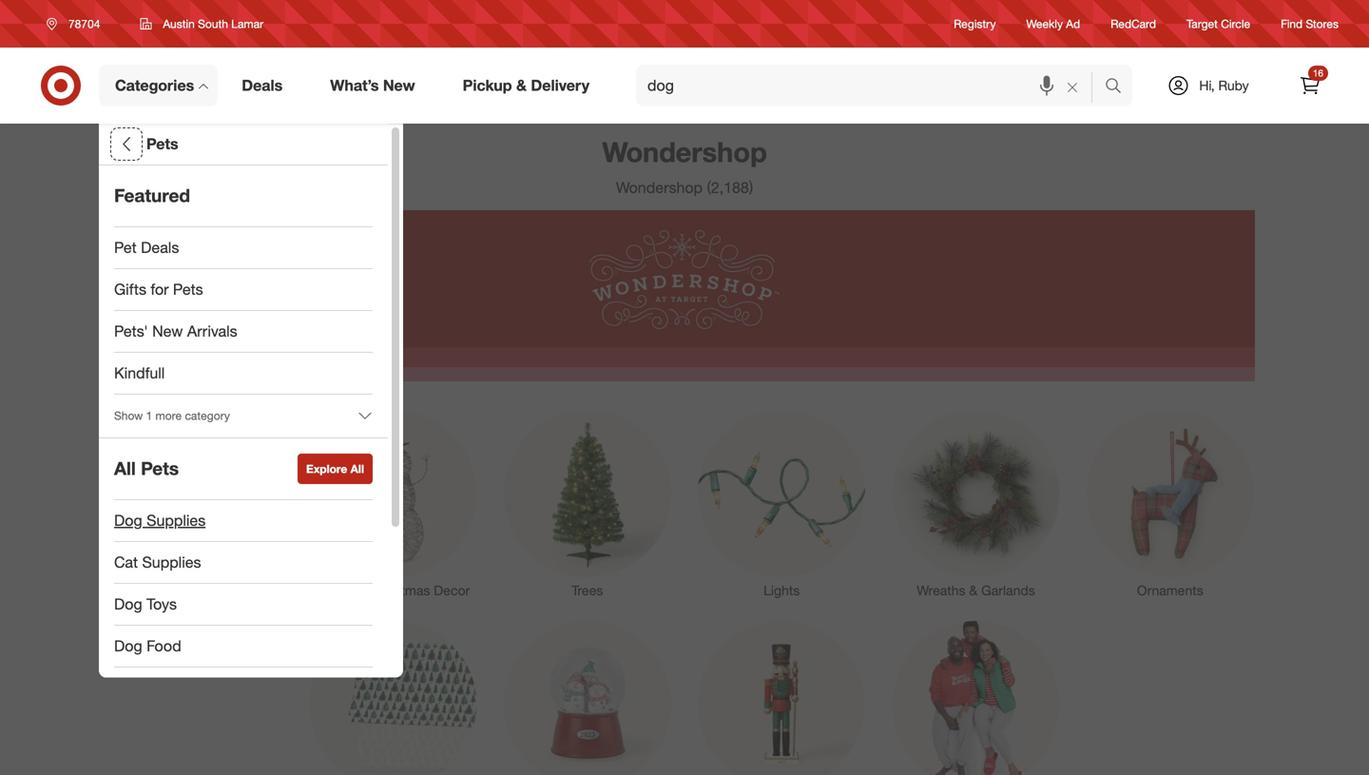 Task type: describe. For each thing, give the bounding box(es) containing it.
hi,
[[1199, 77, 1215, 94]]

pets'
[[114, 322, 148, 341]]

new for pets'
[[152, 322, 183, 341]]

weekly ad
[[1027, 17, 1080, 31]]

find
[[1281, 17, 1303, 31]]

supplies for dog supplies
[[147, 511, 206, 530]]

pickup & delivery link
[[447, 65, 613, 107]]

indoor christmas decor link
[[102, 406, 296, 600]]

trees link
[[490, 406, 685, 600]]

trees
[[572, 582, 603, 599]]

explore
[[306, 462, 347, 476]]

lamar
[[231, 17, 263, 31]]

lights link
[[685, 406, 879, 600]]

target
[[1187, 17, 1218, 31]]

toys
[[147, 595, 177, 613]]

dog supplies link
[[99, 500, 388, 542]]

ad
[[1066, 17, 1080, 31]]

arrivals
[[187, 322, 237, 341]]

dog for dog toys
[[114, 595, 142, 613]]

78704
[[68, 17, 100, 31]]

wreaths & garlands link
[[879, 406, 1073, 600]]

pet
[[114, 238, 137, 257]]

outdoor christmas decor
[[316, 582, 470, 599]]

redcard
[[1111, 17, 1156, 31]]

dog supplies
[[114, 511, 206, 530]]

outdoor christmas decor link
[[296, 406, 490, 600]]

dog toys link
[[99, 584, 388, 626]]

pets' new arrivals
[[114, 322, 237, 341]]

cat supplies
[[114, 553, 201, 572]]

stores
[[1306, 17, 1339, 31]]

categories link
[[99, 65, 218, 107]]

wreaths & garlands
[[917, 582, 1035, 599]]

weekly
[[1027, 17, 1063, 31]]

austin south lamar button
[[128, 7, 276, 41]]

What can we help you find? suggestions appear below search field
[[636, 65, 1110, 107]]

dog toys
[[114, 595, 177, 613]]

new for what's
[[383, 76, 415, 95]]

0 vertical spatial wondershop
[[602, 135, 767, 169]]

0 horizontal spatial all
[[114, 458, 136, 479]]

what's
[[330, 76, 379, 95]]

target circle
[[1187, 17, 1251, 31]]

cat
[[114, 553, 138, 572]]

& for wreaths
[[969, 582, 978, 599]]

what's new
[[330, 76, 415, 95]]

weekly ad link
[[1027, 16, 1080, 32]]

categories
[[115, 76, 194, 95]]

gifts for pets
[[114, 280, 203, 299]]

redcard link
[[1111, 16, 1156, 32]]

christmas for indoor
[[170, 582, 231, 599]]

pickup
[[463, 76, 512, 95]]

cat supplies link
[[99, 542, 388, 584]]

show 1 more category
[[114, 408, 230, 423]]

search
[[1096, 78, 1142, 97]]

dog food link
[[99, 626, 388, 668]]

find stores link
[[1281, 16, 1339, 32]]

wondershop wondershop (2,188)
[[602, 135, 767, 197]]

1
[[146, 408, 152, 423]]

treats
[[147, 679, 187, 697]]

(2,188)
[[707, 178, 753, 197]]

wondershop at target image
[[114, 210, 1255, 381]]

target circle link
[[1187, 16, 1251, 32]]

dog for dog treats
[[114, 679, 142, 697]]

show 1 more category button
[[99, 395, 388, 436]]

circle
[[1221, 17, 1251, 31]]

gifts for pets link
[[99, 269, 388, 311]]

show
[[114, 408, 143, 423]]



Task type: locate. For each thing, give the bounding box(es) containing it.
new right pets'
[[152, 322, 183, 341]]

all pets
[[114, 458, 179, 479]]

new inside the pets' new arrivals 'link'
[[152, 322, 183, 341]]

deals
[[242, 76, 283, 95], [141, 238, 179, 257]]

garlands
[[981, 582, 1035, 599]]

0 horizontal spatial &
[[516, 76, 527, 95]]

dog food
[[114, 637, 181, 655]]

explore all link
[[298, 454, 373, 484]]

0 vertical spatial &
[[516, 76, 527, 95]]

0 horizontal spatial deals
[[141, 238, 179, 257]]

pets up featured
[[146, 135, 178, 153]]

more
[[156, 408, 182, 423]]

food
[[147, 637, 181, 655]]

dog left treats
[[114, 679, 142, 697]]

wondershop left (2,188)
[[616, 178, 703, 197]]

3 dog from the top
[[114, 637, 142, 655]]

all down "show"
[[114, 458, 136, 479]]

wreaths
[[917, 582, 966, 599]]

supplies
[[147, 511, 206, 530], [142, 553, 201, 572]]

new
[[383, 76, 415, 95], [152, 322, 183, 341]]

all inside explore all link
[[350, 462, 364, 476]]

supplies for cat supplies
[[142, 553, 201, 572]]

1 vertical spatial &
[[969, 582, 978, 599]]

78704 button
[[34, 7, 120, 41]]

supplies up indoor
[[142, 553, 201, 572]]

1 vertical spatial deals
[[141, 238, 179, 257]]

kindfull link
[[99, 353, 388, 395]]

find stores
[[1281, 17, 1339, 31]]

dog left food on the left of page
[[114, 637, 142, 655]]

& right pickup
[[516, 76, 527, 95]]

gifts
[[114, 280, 146, 299]]

2 christmas from the left
[[370, 582, 430, 599]]

featured
[[114, 185, 190, 206]]

0 vertical spatial new
[[383, 76, 415, 95]]

ruby
[[1219, 77, 1249, 94]]

christmas down cat supplies
[[170, 582, 231, 599]]

1 horizontal spatial &
[[969, 582, 978, 599]]

wondershop
[[602, 135, 767, 169], [616, 178, 703, 197]]

south
[[198, 17, 228, 31]]

pet deals link
[[99, 227, 388, 269]]

1 christmas from the left
[[170, 582, 231, 599]]

dog for dog supplies
[[114, 511, 142, 530]]

0 vertical spatial deals
[[242, 76, 283, 95]]

explore all
[[306, 462, 364, 476]]

dog
[[114, 511, 142, 530], [114, 595, 142, 613], [114, 637, 142, 655], [114, 679, 142, 697]]

austin
[[163, 17, 195, 31]]

wondershop inside wondershop wondershop (2,188)
[[616, 178, 703, 197]]

1 vertical spatial supplies
[[142, 553, 201, 572]]

delivery
[[531, 76, 590, 95]]

deals right pet
[[141, 238, 179, 257]]

decor for outdoor christmas decor
[[434, 582, 470, 599]]

christmas right outdoor
[[370, 582, 430, 599]]

4 dog from the top
[[114, 679, 142, 697]]

dog treats
[[114, 679, 187, 697]]

pets' new arrivals link
[[99, 311, 388, 353]]

1 horizontal spatial new
[[383, 76, 415, 95]]

0 vertical spatial pets
[[146, 135, 178, 153]]

indoor christmas decor
[[128, 582, 270, 599]]

16 link
[[1289, 65, 1331, 107]]

0 horizontal spatial christmas
[[170, 582, 231, 599]]

pets inside gifts for pets link
[[173, 280, 203, 299]]

pets right the for
[[173, 280, 203, 299]]

pets
[[146, 135, 178, 153], [173, 280, 203, 299], [141, 458, 179, 479]]

1 decor from the left
[[234, 582, 270, 599]]

0 horizontal spatial new
[[152, 322, 183, 341]]

new inside what's new link
[[383, 76, 415, 95]]

dog left toys
[[114, 595, 142, 613]]

registry
[[954, 17, 996, 31]]

category
[[185, 408, 230, 423]]

registry link
[[954, 16, 996, 32]]

1 vertical spatial new
[[152, 322, 183, 341]]

&
[[516, 76, 527, 95], [969, 582, 978, 599]]

1 horizontal spatial christmas
[[370, 582, 430, 599]]

search button
[[1096, 65, 1142, 110]]

indoor
[[128, 582, 166, 599]]

pickup & delivery
[[463, 76, 590, 95]]

outdoor
[[316, 582, 366, 599]]

& for pickup
[[516, 76, 527, 95]]

pet deals
[[114, 238, 179, 257]]

kindfull
[[114, 364, 165, 382]]

2 decor from the left
[[434, 582, 470, 599]]

dog treats link
[[99, 668, 388, 709]]

all right explore
[[350, 462, 364, 476]]

1 horizontal spatial decor
[[434, 582, 470, 599]]

lights
[[764, 582, 800, 599]]

dog for dog food
[[114, 637, 142, 655]]

dog up 'cat'
[[114, 511, 142, 530]]

1 vertical spatial pets
[[173, 280, 203, 299]]

ornaments link
[[1073, 406, 1268, 600]]

0 horizontal spatial decor
[[234, 582, 270, 599]]

new right what's
[[383, 76, 415, 95]]

2 vertical spatial pets
[[141, 458, 179, 479]]

for
[[151, 280, 169, 299]]

1 dog from the top
[[114, 511, 142, 530]]

christmas
[[170, 582, 231, 599], [370, 582, 430, 599]]

& right "wreaths"
[[969, 582, 978, 599]]

deals down lamar
[[242, 76, 283, 95]]

austin south lamar
[[163, 17, 263, 31]]

16
[[1313, 67, 1324, 79]]

wondershop up (2,188)
[[602, 135, 767, 169]]

what's new link
[[314, 65, 439, 107]]

supplies up cat supplies
[[147, 511, 206, 530]]

1 vertical spatial wondershop
[[616, 178, 703, 197]]

0 vertical spatial supplies
[[147, 511, 206, 530]]

ornaments
[[1137, 582, 1204, 599]]

pets up dog supplies
[[141, 458, 179, 479]]

christmas for outdoor
[[370, 582, 430, 599]]

all
[[114, 458, 136, 479], [350, 462, 364, 476]]

hi, ruby
[[1199, 77, 1249, 94]]

1 horizontal spatial deals
[[242, 76, 283, 95]]

decor for indoor christmas decor
[[234, 582, 270, 599]]

deals link
[[226, 65, 306, 107]]

2 dog from the top
[[114, 595, 142, 613]]

1 horizontal spatial all
[[350, 462, 364, 476]]



Task type: vqa. For each thing, say whether or not it's contained in the screenshot.
SLEEVE
no



